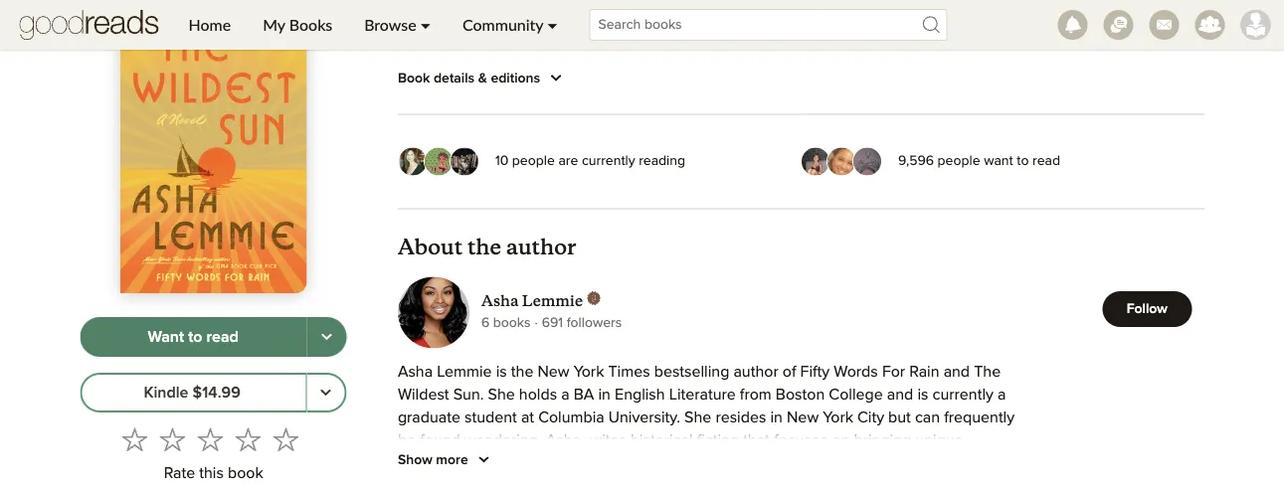 Task type: vqa. For each thing, say whether or not it's contained in the screenshot.
4.06 STARS, 1,135 RATINGS figure
no



Task type: locate. For each thing, give the bounding box(es) containing it.
to inside asha lemmie is the new york times bestselling author of fifty words for rain and the wildest sun. she holds a ba in english literature from boston college and is currently a graduate student at columbia university. she resides in new york city but can frequently be found wandering. asha writes historical fiction that focuses on bringing unique perspectives to life.
[[491, 456, 505, 472]]

can
[[915, 410, 940, 426]]

the
[[467, 234, 501, 261], [511, 364, 534, 380]]

1 horizontal spatial people
[[938, 155, 980, 169]]

but
[[888, 410, 911, 426]]

2 a from the left
[[998, 387, 1006, 403]]

in
[[598, 387, 611, 403], [770, 410, 783, 426]]

Search by book title or ISBN text field
[[589, 9, 947, 41]]

0 vertical spatial the
[[467, 234, 501, 261]]

1 vertical spatial lemmie
[[437, 364, 492, 380]]

graduate
[[398, 410, 460, 426]]

rate 3 out of 5 image
[[198, 427, 223, 453]]

kindle
[[144, 385, 188, 401]]

asha for asha lemmie is the new york times bestselling author of fifty words for rain and the wildest sun. she holds a ba in english literature from boston college and is currently a graduate student at columbia university. she resides in new york city but can frequently be found wandering. asha writes historical fiction that focuses on bringing unique perspectives to life.
[[398, 364, 433, 380]]

ba
[[574, 387, 594, 403]]

2 vertical spatial asha
[[546, 433, 581, 449]]

publication
[[459, 19, 526, 33]]

0 horizontal spatial in
[[598, 387, 611, 403]]

rate 1 out of 5 image
[[122, 427, 148, 453]]

more
[[436, 453, 468, 467]]

followers
[[567, 317, 622, 331]]

asha for asha lemmie
[[481, 292, 519, 311]]

1 vertical spatial she
[[684, 410, 711, 426]]

▾ right community
[[547, 15, 558, 34]]

and left the
[[944, 364, 970, 380]]

my books link
[[247, 0, 348, 50]]

691 followers
[[542, 317, 622, 331]]

1 horizontal spatial ▾
[[547, 15, 558, 34]]

want to read button
[[80, 317, 307, 357]]

author
[[506, 234, 576, 261], [734, 364, 779, 380]]

0 horizontal spatial is
[[496, 364, 507, 380]]

0 horizontal spatial read
[[206, 329, 239, 345]]

to
[[1017, 155, 1029, 169], [188, 329, 202, 345], [491, 456, 505, 472]]

is down rain
[[917, 387, 928, 403]]

author up asha lemmie
[[506, 234, 576, 261]]

words
[[834, 364, 878, 380]]

2 vertical spatial to
[[491, 456, 505, 472]]

asha
[[481, 292, 519, 311], [398, 364, 433, 380], [546, 433, 581, 449]]

1 vertical spatial is
[[917, 387, 928, 403]]

1 horizontal spatial asha
[[481, 292, 519, 311]]

1 vertical spatial the
[[511, 364, 534, 380]]

details
[[434, 71, 475, 85]]

profile image for asha lemmie. image
[[398, 277, 469, 349]]

a left ba
[[561, 387, 570, 403]]

0 vertical spatial and
[[944, 364, 970, 380]]

1 vertical spatial and
[[887, 387, 913, 403]]

1 vertical spatial asha
[[398, 364, 433, 380]]

about the author
[[398, 234, 576, 261]]

lemmie up the 691
[[522, 292, 583, 311]]

to inside button
[[188, 329, 202, 345]]

1 vertical spatial york
[[823, 410, 853, 426]]

home image
[[19, 0, 159, 50]]

she
[[488, 387, 515, 403], [684, 410, 711, 426]]

read right want
[[1032, 155, 1060, 169]]

my
[[263, 15, 285, 34]]

december
[[529, 19, 593, 33]]

2 people from the left
[[938, 155, 980, 169]]

1 horizontal spatial a
[[998, 387, 1006, 403]]

asha up wildest
[[398, 364, 433, 380]]

people right 10
[[512, 155, 555, 169]]

and up but
[[887, 387, 913, 403]]

she up "student"
[[488, 387, 515, 403]]

0 vertical spatial is
[[496, 364, 507, 380]]

2023
[[612, 19, 645, 33]]

to right the want on the bottom left
[[188, 329, 202, 345]]

reading
[[639, 155, 685, 169]]

1 horizontal spatial the
[[511, 364, 534, 380]]

lemmie
[[522, 292, 583, 311], [437, 364, 492, 380]]

lemmie inside asha lemmie is the new york times bestselling author of fifty words for rain and the wildest sun. she holds a ba in english literature from boston college and is currently a graduate student at columbia university. she resides in new york city but can frequently be found wandering. asha writes historical fiction that focuses on bringing unique perspectives to life.
[[437, 364, 492, 380]]

▾ for community ▾
[[547, 15, 558, 34]]

is up "student"
[[496, 364, 507, 380]]

rate
[[164, 466, 195, 482]]

york up on
[[823, 410, 853, 426]]

currently right are
[[582, 155, 635, 169]]

about
[[398, 234, 463, 261]]

perspectives
[[398, 456, 487, 472]]

resides
[[716, 410, 766, 426]]

10
[[495, 155, 508, 169]]

1 horizontal spatial new
[[787, 410, 819, 426]]

0 horizontal spatial the
[[467, 234, 501, 261]]

1 horizontal spatial currently
[[933, 387, 994, 403]]

she down literature
[[684, 410, 711, 426]]

book details & editions
[[398, 71, 540, 85]]

0 horizontal spatial ▾
[[421, 15, 431, 34]]

in right ba
[[598, 387, 611, 403]]

lemmie for asha lemmie is the new york times bestselling author of fifty words for rain and the wildest sun. she holds a ba in english literature from boston college and is currently a graduate student at columbia university. she resides in new york city but can frequently be found wandering. asha writes historical fiction that focuses on bringing unique perspectives to life.
[[437, 364, 492, 380]]

asha down columbia
[[546, 433, 581, 449]]

read
[[1032, 155, 1060, 169], [206, 329, 239, 345]]

▾ right browse on the top left of page
[[421, 15, 431, 34]]

0 horizontal spatial author
[[506, 234, 576, 261]]

the right about
[[467, 234, 501, 261]]

fiction
[[697, 433, 739, 449]]

1 horizontal spatial to
[[491, 456, 505, 472]]

1 horizontal spatial york
[[823, 410, 853, 426]]

new up focuses on the right of page
[[787, 410, 819, 426]]

currently up frequently
[[933, 387, 994, 403]]

1 horizontal spatial lemmie
[[522, 292, 583, 311]]

0 horizontal spatial a
[[561, 387, 570, 403]]

2 horizontal spatial to
[[1017, 155, 1029, 169]]

community
[[463, 15, 543, 34]]

kindle $14.99 link
[[80, 373, 307, 413]]

1 vertical spatial new
[[787, 410, 819, 426]]

unique
[[915, 433, 963, 449]]

None search field
[[573, 9, 963, 41]]

currently
[[582, 155, 635, 169], [933, 387, 994, 403]]

1 vertical spatial read
[[206, 329, 239, 345]]

new
[[538, 364, 570, 380], [787, 410, 819, 426]]

5,
[[597, 19, 608, 33]]

new up holds
[[538, 364, 570, 380]]

0 horizontal spatial to
[[188, 329, 202, 345]]

1 horizontal spatial in
[[770, 410, 783, 426]]

1 horizontal spatial read
[[1032, 155, 1060, 169]]

0 vertical spatial york
[[574, 364, 604, 380]]

0 vertical spatial new
[[538, 364, 570, 380]]

and
[[944, 364, 970, 380], [887, 387, 913, 403]]

author up the from
[[734, 364, 779, 380]]

1 vertical spatial currently
[[933, 387, 994, 403]]

1 horizontal spatial and
[[944, 364, 970, 380]]

lemmie up sun.
[[437, 364, 492, 380]]

0 vertical spatial she
[[488, 387, 515, 403]]

york
[[574, 364, 604, 380], [823, 410, 853, 426]]

read up $14.99 on the left of page
[[206, 329, 239, 345]]

rate 5 out of 5 image
[[273, 427, 299, 453]]

0 horizontal spatial lemmie
[[437, 364, 492, 380]]

columbia
[[538, 410, 604, 426]]

people
[[512, 155, 555, 169], [938, 155, 980, 169]]

the up holds
[[511, 364, 534, 380]]

0 vertical spatial author
[[506, 234, 576, 261]]

1 vertical spatial author
[[734, 364, 779, 380]]

1 ▾ from the left
[[421, 15, 431, 34]]

1 people from the left
[[512, 155, 555, 169]]

to right want
[[1017, 155, 1029, 169]]

york up ba
[[574, 364, 604, 380]]

&
[[478, 71, 487, 85]]

▾
[[421, 15, 431, 34], [547, 15, 558, 34]]

browse ▾
[[364, 15, 431, 34]]

0 horizontal spatial people
[[512, 155, 555, 169]]

college
[[829, 387, 883, 403]]

frequently
[[944, 410, 1015, 426]]

1 horizontal spatial she
[[684, 410, 711, 426]]

people left want
[[938, 155, 980, 169]]

0 horizontal spatial asha
[[398, 364, 433, 380]]

1 vertical spatial to
[[188, 329, 202, 345]]

a down the
[[998, 387, 1006, 403]]

a
[[561, 387, 570, 403], [998, 387, 1006, 403]]

0 horizontal spatial currently
[[582, 155, 635, 169]]

2 ▾ from the left
[[547, 15, 558, 34]]

sun.
[[453, 387, 484, 403]]

expected publication december 5, 2023
[[398, 19, 645, 33]]

asha up 6 books
[[481, 292, 519, 311]]

1 horizontal spatial author
[[734, 364, 779, 380]]

in down the from
[[770, 410, 783, 426]]

at
[[521, 410, 534, 426]]

to left the life.
[[491, 456, 505, 472]]

browse ▾ link
[[348, 0, 447, 50]]

rain
[[909, 364, 939, 380]]

rate 4 out of 5 image
[[235, 427, 261, 453]]

0 vertical spatial lemmie
[[522, 292, 583, 311]]

0 horizontal spatial york
[[574, 364, 604, 380]]

0 vertical spatial asha
[[481, 292, 519, 311]]

▾ for browse ▾
[[421, 15, 431, 34]]

6 books
[[481, 317, 531, 331]]



Task type: describe. For each thing, give the bounding box(es) containing it.
holds
[[519, 387, 557, 403]]

community ▾ link
[[447, 0, 573, 50]]

1 a from the left
[[561, 387, 570, 403]]

profile image for bob builder. image
[[1241, 10, 1271, 40]]

the inside asha lemmie is the new york times bestselling author of fifty words for rain and the wildest sun. she holds a ba in english literature from boston college and is currently a graduate student at columbia university. she resides in new york city but can frequently be found wandering. asha writes historical fiction that focuses on bringing unique perspectives to life.
[[511, 364, 534, 380]]

focuses
[[774, 433, 828, 449]]

people for 10
[[512, 155, 555, 169]]

0 horizontal spatial she
[[488, 387, 515, 403]]

be
[[398, 433, 416, 449]]

goodreads author image
[[587, 292, 601, 306]]

browse
[[364, 15, 416, 34]]

city
[[857, 410, 884, 426]]

follow
[[1127, 303, 1168, 317]]

asha lemmie
[[481, 292, 583, 311]]

asha lemmie is the new york times bestselling author of fifty words for rain and the wildest sun. she holds a ba in english literature from boston college and is currently a graduate student at columbia university. she resides in new york city but can frequently be found wandering. asha writes historical fiction that focuses on bringing unique perspectives to life.
[[398, 364, 1015, 472]]

$14.99
[[193, 385, 241, 401]]

people for 9,596
[[938, 155, 980, 169]]

asha lemmie link
[[481, 292, 622, 312]]

community ▾
[[463, 15, 558, 34]]

2 horizontal spatial asha
[[546, 433, 581, 449]]

home
[[188, 15, 231, 34]]

9,596 people want to read
[[898, 155, 1060, 169]]

6
[[481, 317, 490, 331]]

want
[[984, 155, 1013, 169]]

1 vertical spatial in
[[770, 410, 783, 426]]

that
[[743, 433, 770, 449]]

rate this book
[[164, 466, 263, 482]]

show
[[398, 453, 432, 467]]

boston
[[776, 387, 825, 403]]

book details & editions button
[[398, 67, 568, 90]]

0 vertical spatial in
[[598, 387, 611, 403]]

student
[[465, 410, 517, 426]]

home link
[[173, 0, 247, 50]]

bestselling
[[654, 364, 729, 380]]

from
[[740, 387, 772, 403]]

bringing
[[854, 433, 911, 449]]

currently inside asha lemmie is the new york times bestselling author of fifty words for rain and the wildest sun. she holds a ba in english literature from boston college and is currently a graduate student at columbia university. she resides in new york city but can frequently be found wandering. asha writes historical fiction that focuses on bringing unique perspectives to life.
[[933, 387, 994, 403]]

books
[[289, 15, 332, 34]]

wandering.
[[464, 433, 542, 449]]

of
[[783, 364, 796, 380]]

0 vertical spatial read
[[1032, 155, 1060, 169]]

expected
[[398, 19, 455, 33]]

0 vertical spatial currently
[[582, 155, 635, 169]]

historical
[[631, 433, 693, 449]]

show more button
[[398, 449, 496, 472]]

rating 0 out of 5 group
[[116, 421, 305, 459]]

on
[[832, 433, 850, 449]]

book
[[398, 71, 430, 85]]

691
[[542, 317, 563, 331]]

book
[[228, 466, 263, 482]]

literature
[[669, 387, 736, 403]]

0 vertical spatial to
[[1017, 155, 1029, 169]]

wildest
[[398, 387, 449, 403]]

editions
[[491, 71, 540, 85]]

read inside button
[[206, 329, 239, 345]]

are
[[558, 155, 578, 169]]

life.
[[509, 456, 533, 472]]

author inside asha lemmie is the new york times bestselling author of fifty words for rain and the wildest sun. she holds a ba in english literature from boston college and is currently a graduate student at columbia university. she resides in new york city but can frequently be found wandering. asha writes historical fiction that focuses on bringing unique perspectives to life.
[[734, 364, 779, 380]]

0 horizontal spatial and
[[887, 387, 913, 403]]

rate this book element
[[80, 421, 347, 489]]

rate 2 out of 5 image
[[160, 427, 186, 453]]

books
[[493, 317, 531, 331]]

this
[[199, 466, 224, 482]]

want
[[148, 329, 184, 345]]

kindle $14.99
[[144, 385, 241, 401]]

university.
[[609, 410, 680, 426]]

show more
[[398, 453, 468, 467]]

times
[[608, 364, 650, 380]]

0 horizontal spatial new
[[538, 364, 570, 380]]

the
[[974, 364, 1001, 380]]

fifty
[[800, 364, 830, 380]]

found
[[420, 433, 460, 449]]

follow button
[[1102, 292, 1192, 328]]

10 people are currently reading
[[495, 155, 685, 169]]

writes
[[585, 433, 627, 449]]

my books
[[263, 15, 332, 34]]

want to read
[[148, 329, 239, 345]]

lemmie for asha lemmie
[[522, 292, 583, 311]]

for
[[882, 364, 905, 380]]

1 horizontal spatial is
[[917, 387, 928, 403]]

english
[[615, 387, 665, 403]]

9,596
[[898, 155, 934, 169]]



